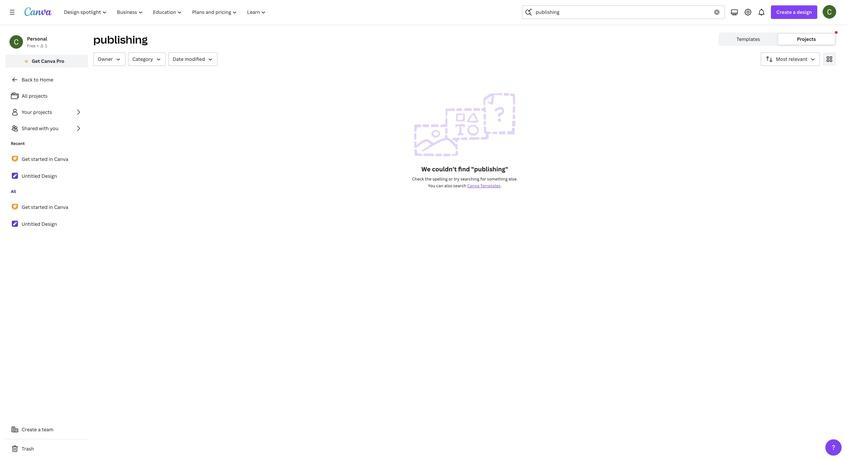 Task type: locate. For each thing, give the bounding box(es) containing it.
0 vertical spatial all
[[22, 93, 28, 99]]

create for create a team
[[22, 427, 37, 433]]

canva templates link
[[468, 183, 501, 189]]

a left team
[[38, 427, 41, 433]]

get
[[32, 58, 40, 64], [22, 156, 30, 162], [22, 204, 30, 210]]

templates link
[[720, 34, 777, 45]]

design
[[797, 9, 812, 15]]

list
[[5, 89, 88, 135], [5, 152, 88, 183], [5, 200, 88, 231]]

personal
[[27, 36, 47, 42]]

shared with you link
[[5, 122, 88, 135]]

or
[[449, 176, 453, 182]]

we
[[422, 165, 431, 173]]

all for all projects
[[22, 93, 28, 99]]

0 horizontal spatial all
[[11, 189, 16, 195]]

1 started from the top
[[31, 156, 48, 162]]

projects down back to home
[[29, 93, 48, 99]]

1 untitled design link from the top
[[5, 169, 88, 183]]

1 vertical spatial in
[[49, 204, 53, 210]]

get started in canva link
[[5, 152, 88, 166], [5, 200, 88, 215]]

try
[[454, 176, 460, 182]]

1 vertical spatial get started in canva
[[22, 204, 68, 210]]

0 vertical spatial in
[[49, 156, 53, 162]]

0 vertical spatial untitled design
[[22, 173, 57, 179]]

your projects
[[22, 109, 52, 115]]

0 vertical spatial get started in canva link
[[5, 152, 88, 166]]

0 vertical spatial untitled design link
[[5, 169, 88, 183]]

category
[[132, 56, 153, 62]]

in for 2nd list from the bottom
[[49, 156, 53, 162]]

•
[[37, 43, 39, 49]]

free
[[27, 43, 36, 49]]

a inside dropdown button
[[794, 9, 796, 15]]

projects
[[29, 93, 48, 99], [33, 109, 52, 115]]

most relevant
[[777, 56, 808, 62]]

we couldn't find "publishing" check the spelling or try searching for something else. you can also search canva templates .
[[412, 165, 518, 189]]

a left design
[[794, 9, 796, 15]]

1 horizontal spatial create
[[777, 9, 792, 15]]

trash
[[22, 446, 34, 452]]

1 vertical spatial all
[[11, 189, 16, 195]]

owner
[[98, 56, 113, 62]]

untitled design
[[22, 173, 57, 179], [22, 221, 57, 227]]

Category button
[[128, 52, 166, 66]]

3 list from the top
[[5, 200, 88, 231]]

check
[[412, 176, 424, 182]]

recent
[[11, 141, 25, 147]]

get inside get canva pro button
[[32, 58, 40, 64]]

"publishing"
[[472, 165, 509, 173]]

0 vertical spatial get started in canva
[[22, 156, 68, 162]]

a inside "button"
[[38, 427, 41, 433]]

untitled design link
[[5, 169, 88, 183], [5, 217, 88, 231]]

a
[[794, 9, 796, 15], [38, 427, 41, 433]]

create
[[777, 9, 792, 15], [22, 427, 37, 433]]

2 list from the top
[[5, 152, 88, 183]]

a for team
[[38, 427, 41, 433]]

0 vertical spatial projects
[[29, 93, 48, 99]]

2 get started in canva from the top
[[22, 204, 68, 210]]

1
[[45, 43, 47, 49]]

untitled
[[22, 173, 40, 179], [22, 221, 40, 227]]

1 horizontal spatial templates
[[737, 36, 761, 42]]

modified
[[185, 56, 205, 62]]

get started in canva
[[22, 156, 68, 162], [22, 204, 68, 210]]

0 horizontal spatial create
[[22, 427, 37, 433]]

started
[[31, 156, 48, 162], [31, 204, 48, 210]]

1 vertical spatial a
[[38, 427, 41, 433]]

0 vertical spatial a
[[794, 9, 796, 15]]

back to home link
[[5, 73, 88, 87]]

in for 1st list from the bottom
[[49, 204, 53, 210]]

1 vertical spatial untitled design link
[[5, 217, 88, 231]]

trash link
[[5, 443, 88, 456]]

1 get started in canva link from the top
[[5, 152, 88, 166]]

all
[[22, 93, 28, 99], [11, 189, 16, 195]]

a for design
[[794, 9, 796, 15]]

create inside dropdown button
[[777, 9, 792, 15]]

0 horizontal spatial templates
[[481, 183, 501, 189]]

find
[[459, 165, 470, 173]]

0 vertical spatial started
[[31, 156, 48, 162]]

1 vertical spatial templates
[[481, 183, 501, 189]]

spelling
[[433, 176, 448, 182]]

1 horizontal spatial a
[[794, 9, 796, 15]]

0 horizontal spatial a
[[38, 427, 41, 433]]

0 vertical spatial list
[[5, 89, 88, 135]]

projects for all projects
[[29, 93, 48, 99]]

2 vertical spatial list
[[5, 200, 88, 231]]

1 vertical spatial design
[[42, 221, 57, 227]]

2 get started in canva link from the top
[[5, 200, 88, 215]]

most
[[777, 56, 788, 62]]

projects right your
[[33, 109, 52, 115]]

0 vertical spatial untitled
[[22, 173, 40, 179]]

0 vertical spatial get
[[32, 58, 40, 64]]

all projects link
[[5, 89, 88, 103]]

create left design
[[777, 9, 792, 15]]

1 vertical spatial projects
[[33, 109, 52, 115]]

1 in from the top
[[49, 156, 53, 162]]

None search field
[[523, 5, 726, 19]]

the
[[425, 176, 432, 182]]

templates
[[737, 36, 761, 42], [481, 183, 501, 189]]

back
[[22, 76, 33, 83]]

2 started from the top
[[31, 204, 48, 210]]

1 vertical spatial create
[[22, 427, 37, 433]]

search
[[454, 183, 467, 189]]

untitled design link for 2nd list from the bottom
[[5, 169, 88, 183]]

0 vertical spatial design
[[42, 173, 57, 179]]

free •
[[27, 43, 39, 49]]

2 untitled design link from the top
[[5, 217, 88, 231]]

1 horizontal spatial all
[[22, 93, 28, 99]]

1 vertical spatial get started in canva link
[[5, 200, 88, 215]]

1 list from the top
[[5, 89, 88, 135]]

1 vertical spatial untitled design
[[22, 221, 57, 227]]

create left team
[[22, 427, 37, 433]]

1 vertical spatial started
[[31, 204, 48, 210]]

get canva pro button
[[5, 55, 88, 68]]

list containing all projects
[[5, 89, 88, 135]]

create a design button
[[772, 5, 818, 19]]

0 vertical spatial create
[[777, 9, 792, 15]]

1 vertical spatial list
[[5, 152, 88, 183]]

canva
[[41, 58, 55, 64], [54, 156, 68, 162], [468, 183, 480, 189], [54, 204, 68, 210]]

1 design from the top
[[42, 173, 57, 179]]

in
[[49, 156, 53, 162], [49, 204, 53, 210]]

shared with you
[[22, 125, 58, 132]]

1 vertical spatial get
[[22, 156, 30, 162]]

2 in from the top
[[49, 204, 53, 210]]

design
[[42, 173, 57, 179], [42, 221, 57, 227]]

create inside "button"
[[22, 427, 37, 433]]

1 vertical spatial untitled
[[22, 221, 40, 227]]

christina overa image
[[823, 5, 837, 19]]

all inside all projects link
[[22, 93, 28, 99]]



Task type: describe. For each thing, give the bounding box(es) containing it.
create a design
[[777, 9, 812, 15]]

canva inside button
[[41, 58, 55, 64]]

untitled design link for 1st list from the bottom
[[5, 217, 88, 231]]

date modified
[[173, 56, 205, 62]]

0 vertical spatial templates
[[737, 36, 761, 42]]

something
[[487, 176, 508, 182]]

get started in canva link for 1st list from the bottom
[[5, 200, 88, 215]]

.
[[501, 183, 502, 189]]

you
[[428, 183, 436, 189]]

projects for your projects
[[33, 109, 52, 115]]

1 get started in canva from the top
[[22, 156, 68, 162]]

couldn't
[[432, 165, 457, 173]]

create for create a design
[[777, 9, 792, 15]]

date
[[173, 56, 184, 62]]

else.
[[509, 176, 518, 182]]

back to home
[[22, 76, 53, 83]]

Search search field
[[536, 6, 711, 19]]

2 untitled from the top
[[22, 221, 40, 227]]

for
[[481, 176, 486, 182]]

also
[[445, 183, 453, 189]]

relevant
[[789, 56, 808, 62]]

templates inside the 'we couldn't find "publishing" check the spelling or try searching for something else. you can also search canva templates .'
[[481, 183, 501, 189]]

get canva pro
[[32, 58, 64, 64]]

create a team
[[22, 427, 53, 433]]

to
[[34, 76, 39, 83]]

searching
[[461, 176, 480, 182]]

your projects link
[[5, 106, 88, 119]]

2 vertical spatial get
[[22, 204, 30, 210]]

2 untitled design from the top
[[22, 221, 57, 227]]

Date modified button
[[168, 52, 218, 66]]

1 untitled from the top
[[22, 173, 40, 179]]

all projects
[[22, 93, 48, 99]]

publishing
[[93, 32, 148, 47]]

can
[[437, 183, 444, 189]]

get started in canva link for 2nd list from the bottom
[[5, 152, 88, 166]]

with
[[39, 125, 49, 132]]

shared
[[22, 125, 38, 132]]

Sort by button
[[761, 52, 821, 66]]

create a team button
[[5, 423, 88, 437]]

home
[[40, 76, 53, 83]]

top level navigation element
[[60, 5, 272, 19]]

canva inside the 'we couldn't find "publishing" check the spelling or try searching for something else. you can also search canva templates .'
[[468, 183, 480, 189]]

Owner button
[[93, 52, 125, 66]]

your
[[22, 109, 32, 115]]

pro
[[57, 58, 64, 64]]

projects
[[798, 36, 817, 42]]

2 design from the top
[[42, 221, 57, 227]]

you
[[50, 125, 58, 132]]

team
[[42, 427, 53, 433]]

1 untitled design from the top
[[22, 173, 57, 179]]

all for all
[[11, 189, 16, 195]]



Task type: vqa. For each thing, say whether or not it's contained in the screenshot.
second list from the bottom of the page
yes



